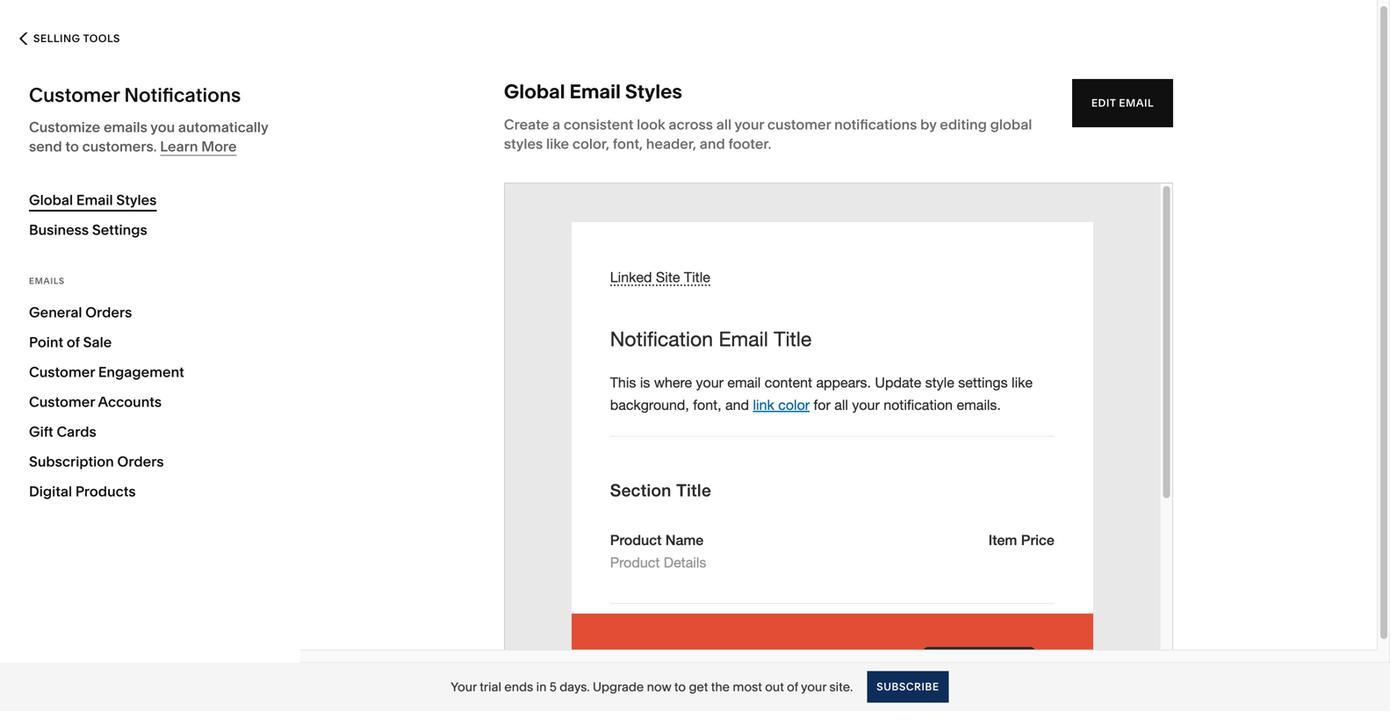 Task type: vqa. For each thing, say whether or not it's contained in the screenshot.
Global Email Styles link
yes



Task type: describe. For each thing, give the bounding box(es) containing it.
color,
[[573, 135, 610, 152]]

selling
[[33, 32, 80, 45]]

business settings link
[[29, 215, 271, 245]]

1 horizontal spatial of
[[787, 680, 798, 695]]

customer notifications
[[29, 83, 241, 107]]

footer.
[[729, 135, 772, 152]]

subscription
[[29, 453, 114, 470]]

editing
[[940, 116, 987, 133]]

your inside 'global email styles edit email create a consistent look across all your customer notifications by editing global styles like color, font, header, and footer.'
[[735, 116, 764, 133]]

consistent
[[564, 116, 634, 133]]

notifications
[[835, 116, 917, 133]]

ends
[[505, 680, 533, 695]]

point of sale
[[29, 334, 112, 351]]

a
[[552, 116, 560, 133]]

digital products
[[29, 483, 136, 500]]

styles for global email styles edit email create a consistent look across all your customer notifications by editing global styles like color, font, header, and footer.
[[625, 79, 682, 103]]

by
[[921, 116, 937, 133]]

global email styles link
[[29, 185, 271, 215]]

tools
[[83, 32, 120, 45]]

and
[[700, 135, 725, 152]]

subscribe
[[877, 681, 939, 693]]

send
[[29, 138, 62, 155]]

cards
[[57, 423, 96, 440]]

the
[[711, 680, 730, 695]]

engagement
[[98, 364, 184, 381]]

customer accounts link
[[29, 387, 271, 417]]

point
[[29, 334, 63, 351]]

global for global email styles edit email create a consistent look across all your customer notifications by editing global styles like color, font, header, and footer.
[[504, 79, 565, 103]]

most
[[733, 680, 762, 695]]

more
[[201, 138, 237, 155]]

email for global email styles
[[76, 191, 113, 209]]

customer accounts
[[29, 393, 162, 411]]

general
[[29, 304, 82, 321]]

create
[[504, 116, 549, 133]]

sale
[[83, 334, 112, 351]]

subscription orders
[[29, 453, 164, 470]]

to inside 'customize emails you automatically send to customers.'
[[65, 138, 79, 155]]

all
[[716, 116, 732, 133]]

emails
[[104, 119, 147, 136]]

0 horizontal spatial of
[[67, 334, 80, 351]]

5
[[550, 680, 557, 695]]

days.
[[560, 680, 590, 695]]

learn more link
[[160, 138, 237, 156]]

orders for general orders
[[85, 304, 132, 321]]

business settings
[[29, 221, 147, 238]]

customer for customer accounts
[[29, 393, 95, 411]]

customer
[[768, 116, 831, 133]]

general orders link
[[29, 298, 271, 328]]



Task type: locate. For each thing, give the bounding box(es) containing it.
email up business settings at the left top of the page
[[76, 191, 113, 209]]

global
[[990, 116, 1032, 133]]

general orders
[[29, 304, 132, 321]]

0 horizontal spatial to
[[65, 138, 79, 155]]

customer up customize
[[29, 83, 120, 107]]

gift cards
[[29, 423, 96, 440]]

customer up gift cards
[[29, 393, 95, 411]]

customer engagement
[[29, 364, 184, 381]]

1 horizontal spatial email
[[570, 79, 621, 103]]

styles up look
[[625, 79, 682, 103]]

1 horizontal spatial your
[[801, 680, 827, 695]]

1 horizontal spatial global
[[504, 79, 565, 103]]

across
[[669, 116, 713, 133]]

1 horizontal spatial to
[[674, 680, 686, 695]]

of right "out"
[[787, 680, 798, 695]]

digital products link
[[29, 477, 271, 507]]

settings
[[92, 221, 147, 238]]

learn more
[[160, 138, 237, 155]]

2 vertical spatial customer
[[29, 393, 95, 411]]

notifications
[[124, 83, 241, 107]]

trial
[[480, 680, 502, 695]]

accounts
[[98, 393, 162, 411]]

customize emails you automatically send to customers.
[[29, 119, 268, 155]]

1 vertical spatial styles
[[116, 191, 157, 209]]

your left site. at right bottom
[[801, 680, 827, 695]]

1 vertical spatial to
[[674, 680, 686, 695]]

edit email button
[[1072, 79, 1174, 127]]

gift cards link
[[29, 417, 271, 447]]

your
[[451, 680, 477, 695]]

customer inside 'link'
[[29, 364, 95, 381]]

selling tools
[[33, 32, 120, 45]]

customer for customer notifications
[[29, 83, 120, 107]]

business
[[29, 221, 89, 238]]

emails
[[29, 276, 65, 286]]

you
[[150, 119, 175, 136]]

look
[[637, 116, 666, 133]]

0 vertical spatial global
[[504, 79, 565, 103]]

0 vertical spatial of
[[67, 334, 80, 351]]

your trial ends in 5 days. upgrade now to get the most out of your site.
[[451, 680, 853, 695]]

orders down gift cards link
[[117, 453, 164, 470]]

0 vertical spatial orders
[[85, 304, 132, 321]]

styles inside 'global email styles edit email create a consistent look across all your customer notifications by editing global styles like color, font, header, and footer.'
[[625, 79, 682, 103]]

header,
[[646, 135, 697, 152]]

2 horizontal spatial email
[[1119, 97, 1154, 109]]

1 vertical spatial customer
[[29, 364, 95, 381]]

customer
[[29, 83, 120, 107], [29, 364, 95, 381], [29, 393, 95, 411]]

0 vertical spatial to
[[65, 138, 79, 155]]

0 horizontal spatial email
[[76, 191, 113, 209]]

3 customer from the top
[[29, 393, 95, 411]]

1 vertical spatial orders
[[117, 453, 164, 470]]

global up create at the top left of page
[[504, 79, 565, 103]]

customers.
[[82, 138, 157, 155]]

global inside 'global email styles edit email create a consistent look across all your customer notifications by editing global styles like color, font, header, and footer.'
[[504, 79, 565, 103]]

products
[[75, 483, 136, 500]]

0 vertical spatial styles
[[625, 79, 682, 103]]

2 customer from the top
[[29, 364, 95, 381]]

customer down point of sale
[[29, 364, 95, 381]]

edit
[[1092, 97, 1116, 109]]

in
[[536, 680, 547, 695]]

global email styles
[[29, 191, 157, 209]]

0 vertical spatial customer
[[29, 83, 120, 107]]

1 vertical spatial global
[[29, 191, 73, 209]]

email
[[570, 79, 621, 103], [1119, 97, 1154, 109], [76, 191, 113, 209]]

your
[[735, 116, 764, 133], [801, 680, 827, 695]]

0 horizontal spatial your
[[735, 116, 764, 133]]

styles up business settings link
[[116, 191, 157, 209]]

digital
[[29, 483, 72, 500]]

out
[[765, 680, 784, 695]]

subscribe button
[[867, 671, 949, 703]]

1 vertical spatial your
[[801, 680, 827, 695]]

gift
[[29, 423, 53, 440]]

global
[[504, 79, 565, 103], [29, 191, 73, 209]]

email right edit
[[1119, 97, 1154, 109]]

orders
[[85, 304, 132, 321], [117, 453, 164, 470]]

orders for subscription orders
[[117, 453, 164, 470]]

styles
[[504, 135, 543, 152]]

1 vertical spatial of
[[787, 680, 798, 695]]

0 horizontal spatial styles
[[116, 191, 157, 209]]

styles for global email styles
[[116, 191, 157, 209]]

upgrade
[[593, 680, 644, 695]]

customer engagement link
[[29, 357, 271, 387]]

customize
[[29, 119, 100, 136]]

to
[[65, 138, 79, 155], [674, 680, 686, 695]]

global up business
[[29, 191, 73, 209]]

font,
[[613, 135, 643, 152]]

styles
[[625, 79, 682, 103], [116, 191, 157, 209]]

email up consistent
[[570, 79, 621, 103]]

selling tools button
[[0, 19, 140, 58]]

global for global email styles
[[29, 191, 73, 209]]

subscription orders link
[[29, 447, 271, 477]]

automatically
[[178, 119, 268, 136]]

email for global email styles edit email create a consistent look across all your customer notifications by editing global styles like color, font, header, and footer.
[[570, 79, 621, 103]]

of
[[67, 334, 80, 351], [787, 680, 798, 695]]

like
[[546, 135, 569, 152]]

0 vertical spatial your
[[735, 116, 764, 133]]

1 customer from the top
[[29, 83, 120, 107]]

your up footer.
[[735, 116, 764, 133]]

to down customize
[[65, 138, 79, 155]]

1 horizontal spatial styles
[[625, 79, 682, 103]]

site.
[[830, 680, 853, 695]]

customer for customer engagement
[[29, 364, 95, 381]]

of left "sale"
[[67, 334, 80, 351]]

0 horizontal spatial global
[[29, 191, 73, 209]]

now
[[647, 680, 672, 695]]

to left the get
[[674, 680, 686, 695]]

learn
[[160, 138, 198, 155]]

get
[[689, 680, 708, 695]]

point of sale link
[[29, 328, 271, 357]]

orders up "sale"
[[85, 304, 132, 321]]

global email styles edit email create a consistent look across all your customer notifications by editing global styles like color, font, header, and footer.
[[504, 79, 1154, 152]]



